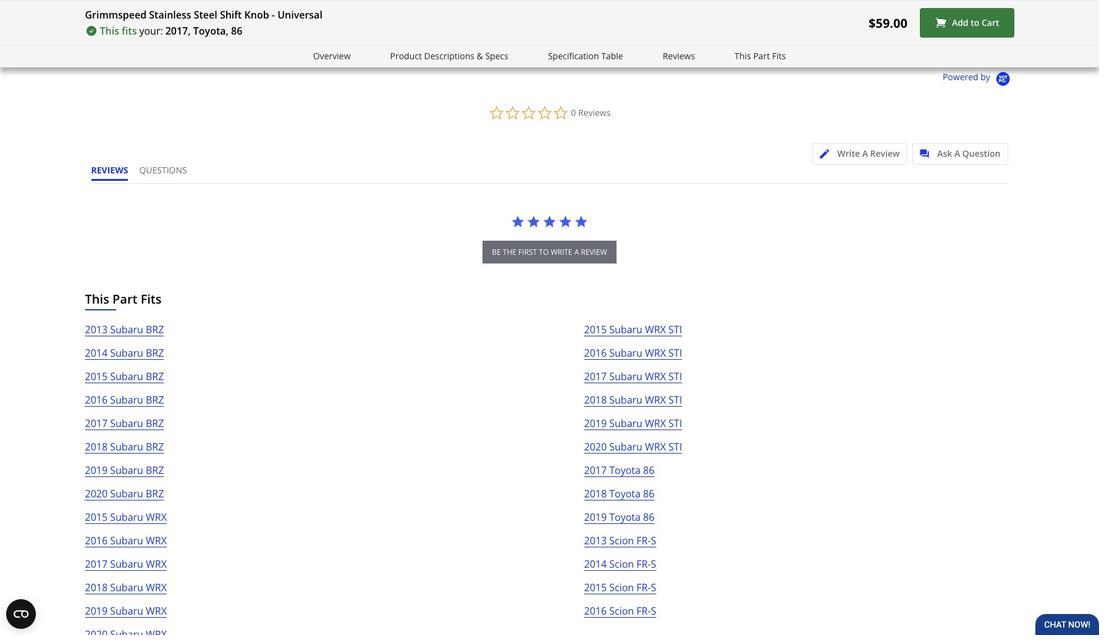 Task type: describe. For each thing, give the bounding box(es) containing it.
2018 toyota 86 link
[[584, 486, 655, 509]]

to inside be the first to write a review button
[[539, 247, 549, 257]]

powered by
[[943, 71, 993, 83]]

racing
[[890, 13, 915, 24]]

7 total reviews element for expreme
[[118, 24, 217, 35]]

2016 subaru wrx
[[85, 534, 167, 548]]

$59.00
[[869, 15, 908, 31]]

2016 for 2016 subaru wrx sti
[[584, 346, 607, 360]]

toyota for 2019
[[609, 511, 641, 524]]

sti for 2017 subaru wrx sti
[[669, 370, 682, 383]]

2017 for 2017 subaru wrx
[[85, 558, 108, 571]]

2014 scion fr-s
[[584, 558, 656, 571]]

(7)
[[165, 24, 173, 35]]

ask
[[937, 147, 952, 159]]

1 vertical spatial reviews
[[578, 107, 611, 118]]

1 vertical spatial this
[[735, 50, 751, 62]]

olm oe style rain guards -...
[[947, 13, 1056, 24]]

scion for 2014
[[609, 558, 634, 571]]

2020 for 2020 subaru brz
[[85, 487, 108, 501]]

2019 for 2019 toyota 86
[[584, 511, 607, 524]]

reviews link
[[663, 49, 695, 63]]

2019 toyota 86
[[584, 511, 655, 524]]

powered by link
[[943, 71, 1014, 87]]

2016 for 2016 scion fr-s
[[584, 605, 607, 618]]

be the first to write a review
[[492, 247, 607, 257]]

write a review
[[837, 147, 900, 159]]

brz for 2018 subaru brz
[[146, 440, 164, 454]]

subaru for 2016 subaru wrx
[[110, 534, 143, 548]]

star image down style on the right top of page
[[984, 26, 994, 35]]

2018 subaru brz link
[[85, 439, 164, 463]]

by
[[981, 71, 990, 83]]

write a review button
[[813, 143, 907, 165]]

fr- for 2013 scion fr-s
[[637, 534, 651, 548]]

fumoto quick engine oil drain valve...
[[237, 13, 380, 24]]

2015 subaru wrx
[[85, 511, 167, 524]]

2019 subaru brz link
[[85, 463, 164, 486]]

guards
[[1018, 13, 1045, 24]]

2019 subaru wrx
[[85, 605, 167, 618]]

2015 subaru wrx sti link
[[584, 322, 682, 345]]

2017,
[[165, 24, 191, 38]]

be the first to write a review button
[[483, 241, 616, 264]]

knob
[[244, 8, 269, 22]]

tab list containing reviews
[[91, 164, 198, 183]]

brz for 2013 subaru brz
[[146, 323, 164, 336]]

fits
[[122, 24, 137, 38]]

2014 for 2014 subaru brz
[[85, 346, 108, 360]]

2015 for 2015 subaru wrx sti
[[584, 323, 607, 336]]

wrx for 2018 subaru wrx
[[146, 581, 167, 595]]

toyota for 2017
[[609, 464, 641, 477]]

write
[[551, 247, 573, 257]]

2019 subaru brz
[[85, 464, 164, 477]]

2020 subaru brz
[[85, 487, 164, 501]]

s for 2014 scion fr-s
[[651, 558, 656, 571]]

grimmspeed
[[85, 8, 147, 22]]

2017 subaru brz link
[[85, 416, 164, 439]]

2016 subaru brz link
[[85, 392, 164, 416]]

aluminum
[[850, 13, 888, 24]]

cat-
[[226, 13, 241, 24]]

2020 subaru brz link
[[85, 486, 164, 509]]

2014 scion fr-s link
[[584, 556, 656, 580]]

sti for 2019 subaru wrx sti
[[669, 417, 682, 430]]

2013 scion fr-s
[[584, 534, 656, 548]]

koyo
[[829, 13, 847, 24]]

brz for 2020 subaru brz
[[146, 487, 164, 501]]

2020 subaru wrx sti link
[[584, 439, 682, 463]]

2015 subaru brz link
[[85, 369, 164, 392]]

to inside add to cart button
[[971, 17, 980, 29]]

powered
[[943, 71, 979, 83]]

review
[[870, 147, 900, 159]]

rain
[[1000, 13, 1016, 24]]

wrx for 2017 subaru wrx sti
[[645, 370, 666, 383]]

2013 for 2013 scion fr-s
[[584, 534, 607, 548]]

2017 for 2017 toyota 86
[[584, 464, 607, 477]]

2017 subaru wrx sti
[[584, 370, 682, 383]]

2014 subaru brz
[[85, 346, 164, 360]]

olm oe style rain guards -... link
[[947, 0, 1056, 24]]

star image right fits
[[137, 26, 146, 35]]

0
[[571, 107, 576, 118]]

2013 scion fr-s link
[[584, 533, 656, 556]]

2018 subaru wrx sti
[[584, 393, 682, 407]]

2019 for 2019 subaru wrx sti
[[584, 417, 607, 430]]

2018 for 2018 toyota 86
[[584, 487, 607, 501]]

2 ... from the left
[[1050, 13, 1056, 24]]

2016 scion fr-s link
[[584, 603, 656, 627]]

2018 subaru wrx link
[[85, 580, 167, 603]]

subaru for 2014 subaru brz
[[110, 346, 143, 360]]

toyota for 2018
[[609, 487, 641, 501]]

subaru for 2018 subaru wrx sti
[[609, 393, 643, 407]]

subaru for 2017 subaru brz
[[110, 417, 143, 430]]

subaru for 2020 subaru brz
[[110, 487, 143, 501]]

wrx for 2019 subaru wrx sti
[[645, 417, 666, 430]]

2017 for 2017 subaru wrx sti
[[584, 370, 607, 383]]

stainless
[[149, 8, 191, 22]]

subaru for 2015 subaru brz
[[110, 370, 143, 383]]

(3)
[[875, 24, 884, 35]]

0 vertical spatial this part fits
[[735, 50, 786, 62]]

2016 subaru wrx sti
[[584, 346, 682, 360]]

2016 scion fr-s
[[584, 605, 656, 618]]

subaru for 2018 subaru brz
[[110, 440, 143, 454]]

koyo aluminum racing radiator -...
[[829, 13, 960, 24]]

drain
[[331, 13, 351, 24]]

- for olm oe style rain guards -...
[[1047, 13, 1050, 24]]

0 vertical spatial part
[[753, 50, 770, 62]]

2017 subaru wrx link
[[85, 556, 167, 580]]

wrx for 2015 subaru wrx
[[146, 511, 167, 524]]

2018 subaru wrx
[[85, 581, 167, 595]]

specification
[[548, 50, 599, 62]]

style
[[980, 13, 998, 24]]

2016 subaru wrx link
[[85, 533, 167, 556]]

s for 2016 scion fr-s
[[651, 605, 656, 618]]

2018 subaru brz
[[85, 440, 164, 454]]

overview
[[313, 50, 351, 62]]

2016 subaru brz
[[85, 393, 164, 407]]

3 total reviews element
[[829, 24, 928, 35]]

open widget image
[[6, 600, 36, 630]]

2017 toyota 86 link
[[584, 463, 655, 486]]

sti for 2018 subaru wrx sti
[[669, 393, 682, 407]]

7 total reviews element for quick
[[237, 24, 336, 35]]

quick
[[268, 13, 289, 24]]

toyota,
[[193, 24, 229, 38]]

engine
[[291, 13, 316, 24]]

2015 for 2015 subaru wrx
[[85, 511, 108, 524]]

steel
[[194, 8, 217, 22]]

this fits your: 2017, toyota, 86
[[100, 24, 242, 38]]

brz for 2016 subaru brz
[[146, 393, 164, 407]]

this part fits link
[[735, 49, 786, 63]]

2013 subaru brz
[[85, 323, 164, 336]]

2015 scion fr-s
[[584, 581, 656, 595]]

shift
[[220, 8, 242, 22]]

s for 2015 scion fr-s
[[651, 581, 656, 595]]

subaru for 2016 subaru brz
[[110, 393, 143, 407]]

2019 for 2019 subaru brz
[[85, 464, 108, 477]]

star image down cat-
[[237, 26, 246, 35]]

0 vertical spatial reviews
[[663, 50, 695, 62]]



Task type: vqa. For each thing, say whether or not it's contained in the screenshot.
Shop by Category dropdown button
no



Task type: locate. For each thing, give the bounding box(es) containing it.
2016 down 2015 scion fr-s link
[[584, 605, 607, 618]]

fr- for 2016 scion fr-s
[[637, 605, 651, 618]]

scion down the 2014 scion fr-s link
[[609, 581, 634, 595]]

2020 subaru wrx sti
[[584, 440, 682, 454]]

wrx down 2017 subaru wrx sti link
[[645, 393, 666, 407]]

2016 down 2015 subaru wrx sti link
[[584, 346, 607, 360]]

brz inside 2020 subaru brz link
[[146, 487, 164, 501]]

brz for 2014 subaru brz
[[146, 346, 164, 360]]

3 s from the top
[[651, 581, 656, 595]]

0 horizontal spatial part
[[112, 291, 137, 307]]

star image
[[118, 26, 128, 35], [128, 26, 137, 35], [155, 26, 165, 35], [857, 26, 866, 35], [866, 26, 875, 35], [947, 26, 957, 35], [966, 26, 975, 35], [975, 26, 984, 35], [511, 215, 525, 228], [559, 215, 572, 228], [575, 215, 588, 228]]

0 horizontal spatial a
[[862, 147, 868, 159]]

s down 2015 scion fr-s link
[[651, 605, 656, 618]]

brz inside 2019 subaru brz link
[[146, 464, 164, 477]]

subaru down 2015 subaru brz link
[[110, 393, 143, 407]]

2019 subaru wrx sti link
[[584, 416, 682, 439]]

7 total reviews element
[[118, 24, 217, 35], [237, 24, 336, 35]]

subaru down 2017 subaru wrx sti link
[[609, 393, 643, 407]]

fr- for 2014 scion fr-s
[[637, 558, 651, 571]]

expreme
[[144, 13, 177, 24]]

2020 down 2019 subaru brz link
[[85, 487, 108, 501]]

2018 subaru wrx sti link
[[584, 392, 682, 416]]

sti for 2016 subaru wrx sti
[[669, 346, 682, 360]]

0 horizontal spatial 2020
[[85, 487, 108, 501]]

wrx for 2016 subaru wrx
[[146, 534, 167, 548]]

fr- down the 2014 scion fr-s link
[[637, 581, 651, 595]]

2016 for 2016 subaru brz
[[85, 393, 108, 407]]

1 horizontal spatial 7 total reviews element
[[237, 24, 336, 35]]

1 horizontal spatial fits
[[772, 50, 786, 62]]

2017 down 2016 subaru brz link
[[85, 417, 108, 430]]

2017 down 2016 subaru wrx sti link
[[584, 370, 607, 383]]

1 toyota from the top
[[609, 464, 641, 477]]

2 scion from the top
[[609, 558, 634, 571]]

brz inside 2014 subaru brz 'link'
[[146, 346, 164, 360]]

subaru down 2019 subaru brz link
[[110, 487, 143, 501]]

2019 toyota 86 link
[[584, 509, 655, 533]]

subaru inside 2017 subaru brz link
[[110, 417, 143, 430]]

to
[[971, 17, 980, 29], [539, 247, 549, 257]]

8 brz from the top
[[146, 487, 164, 501]]

1 horizontal spatial to
[[971, 17, 980, 29]]

0 reviews
[[571, 107, 611, 118]]

brz inside 2016 subaru brz link
[[146, 393, 164, 407]]

fumoto quick engine oil drain valve... link
[[237, 0, 380, 24]]

subaru for 2019 subaru brz
[[110, 464, 143, 477]]

to right "first"
[[539, 247, 549, 257]]

koyo aluminum racing radiator -... link
[[829, 0, 960, 24]]

specification table
[[548, 50, 623, 62]]

2015 up 2016 subaru wrx sti
[[584, 323, 607, 336]]

a for write
[[862, 147, 868, 159]]

1 horizontal spatial a
[[955, 147, 960, 159]]

subaru for 2017 subaru wrx sti
[[609, 370, 643, 383]]

2013 for 2013 subaru brz
[[85, 323, 108, 336]]

2016 down 2015 subaru brz link
[[85, 393, 108, 407]]

wrx
[[645, 323, 666, 336], [645, 346, 666, 360], [645, 370, 666, 383], [645, 393, 666, 407], [645, 417, 666, 430], [645, 440, 666, 454], [146, 511, 167, 524], [146, 534, 167, 548], [146, 558, 167, 571], [146, 581, 167, 595], [146, 605, 167, 618]]

toyota down 2020 subaru wrx sti link
[[609, 464, 641, 477]]

1 vertical spatial toyota
[[609, 487, 641, 501]]

86 down the 2017 toyota 86 link
[[643, 487, 655, 501]]

subaru inside 2017 subaru wrx sti link
[[609, 370, 643, 383]]

sti down 2019 subaru wrx sti link in the bottom right of the page
[[669, 440, 682, 454]]

fumoto
[[237, 13, 266, 24]]

2018 down 2017 subaru wrx link on the bottom of page
[[85, 581, 108, 595]]

1 7 total reviews element from the left
[[118, 24, 217, 35]]

wrx for 2019 subaru wrx
[[146, 605, 167, 618]]

brz down 2017 subaru brz link at bottom
[[146, 440, 164, 454]]

2015 down 2020 subaru brz link
[[85, 511, 108, 524]]

subaru inside 2018 subaru wrx link
[[110, 581, 143, 595]]

subaru for 2016 subaru wrx sti
[[609, 346, 643, 360]]

brz inside 2017 subaru brz link
[[146, 417, 164, 430]]

2015 for 2015 subaru brz
[[85, 370, 108, 383]]

5 sti from the top
[[669, 417, 682, 430]]

subaru inside 2016 subaru wrx link
[[110, 534, 143, 548]]

star image down olm at the right top of page
[[957, 26, 966, 35]]

subaru down 2016 subaru wrx link
[[110, 558, 143, 571]]

7 total reviews element down 'universal'
[[237, 24, 336, 35]]

s down the 2014 scion fr-s link
[[651, 581, 656, 595]]

... right 'guards' on the right top of the page
[[1050, 13, 1056, 24]]

2020 inside 2020 subaru wrx sti link
[[584, 440, 607, 454]]

2018 for 2018 subaru wrx sti
[[584, 393, 607, 407]]

subaru down 2015 subaru wrx sti link
[[609, 346, 643, 360]]

subaru up 2014 subaru brz
[[110, 323, 143, 336]]

4 s from the top
[[651, 605, 656, 618]]

...
[[954, 13, 960, 24], [1050, 13, 1056, 24]]

scion down 2015 scion fr-s link
[[609, 605, 634, 618]]

review
[[581, 247, 607, 257]]

s down 2019 toyota 86 link
[[651, 534, 656, 548]]

- right knob
[[272, 8, 275, 22]]

1 vertical spatial part
[[112, 291, 137, 307]]

2017 inside 2017 subaru wrx sti link
[[584, 370, 607, 383]]

0 horizontal spatial 2013
[[85, 323, 108, 336]]

s down 2013 scion fr-s link
[[651, 558, 656, 571]]

subaru for 2018 subaru wrx
[[110, 581, 143, 595]]

subaru down 2016 subaru wrx sti link
[[609, 370, 643, 383]]

2020 up 2017 toyota 86
[[584, 440, 607, 454]]

2014 for 2014 scion fr-s
[[584, 558, 607, 571]]

2 fr- from the top
[[637, 558, 651, 571]]

subaru for 2015 subaru wrx sti
[[609, 323, 643, 336]]

3 toyota from the top
[[609, 511, 641, 524]]

a right write
[[862, 147, 868, 159]]

star image
[[137, 26, 146, 35], [146, 26, 155, 35], [237, 26, 246, 35], [957, 26, 966, 35], [984, 26, 994, 35], [527, 215, 541, 228], [543, 215, 556, 228]]

2015 subaru wrx sti
[[584, 323, 682, 336]]

2020 for 2020 subaru wrx sti
[[584, 440, 607, 454]]

part
[[753, 50, 770, 62], [112, 291, 137, 307]]

2016 down 2015 subaru wrx 'link'
[[85, 534, 108, 548]]

tab list
[[91, 164, 198, 183]]

subaru
[[110, 323, 143, 336], [609, 323, 643, 336], [110, 346, 143, 360], [609, 346, 643, 360], [110, 370, 143, 383], [609, 370, 643, 383], [110, 393, 143, 407], [609, 393, 643, 407], [110, 417, 143, 430], [609, 417, 643, 430], [110, 440, 143, 454], [609, 440, 643, 454], [110, 464, 143, 477], [110, 487, 143, 501], [110, 511, 143, 524], [110, 534, 143, 548], [110, 558, 143, 571], [110, 581, 143, 595], [110, 605, 143, 618]]

2 a from the left
[[955, 147, 960, 159]]

subaru inside 2016 subaru brz link
[[110, 393, 143, 407]]

subaru inside 2020 subaru brz link
[[110, 487, 143, 501]]

wrx down 2015 subaru wrx sti link
[[645, 346, 666, 360]]

0 horizontal spatial -
[[272, 8, 275, 22]]

3 scion from the top
[[609, 581, 634, 595]]

1 fr- from the top
[[637, 534, 651, 548]]

tomei expreme ti titantium cat-back...
[[118, 13, 265, 24]]

fr- down 2019 toyota 86 link
[[637, 534, 651, 548]]

brz for 2015 subaru brz
[[146, 370, 164, 383]]

- right radiator at top
[[951, 13, 954, 24]]

0 horizontal spatial 2014
[[85, 346, 108, 360]]

subaru down 2019 subaru wrx sti link in the bottom right of the page
[[609, 440, 643, 454]]

brz down 2015 subaru brz link
[[146, 393, 164, 407]]

wrx for 2020 subaru wrx sti
[[645, 440, 666, 454]]

tomei
[[118, 13, 142, 24]]

6 sti from the top
[[669, 440, 682, 454]]

subaru inside 2019 subaru brz link
[[110, 464, 143, 477]]

86 down shift
[[231, 24, 242, 38]]

1 ... from the left
[[954, 13, 960, 24]]

2019 for 2019 subaru wrx
[[85, 605, 108, 618]]

2017 for 2017 subaru brz
[[85, 417, 108, 430]]

2014 subaru brz link
[[85, 345, 164, 369]]

first
[[518, 247, 537, 257]]

2015 inside 'link'
[[85, 511, 108, 524]]

subaru down 2013 subaru brz 'link'
[[110, 346, 143, 360]]

subaru inside 2019 subaru wrx link
[[110, 605, 143, 618]]

1 horizontal spatial this part fits
[[735, 50, 786, 62]]

subaru up 2016 subaru wrx sti
[[609, 323, 643, 336]]

1 horizontal spatial 2020
[[584, 440, 607, 454]]

reviews
[[663, 50, 695, 62], [578, 107, 611, 118]]

scion down 2013 scion fr-s link
[[609, 558, 634, 571]]

star image up be the first to write a review
[[543, 215, 556, 228]]

to left style on the right top of page
[[971, 17, 980, 29]]

86 down 2018 toyota 86 link
[[643, 511, 655, 524]]

this
[[100, 24, 119, 38], [735, 50, 751, 62], [85, 291, 109, 307]]

2018 for 2018 subaru brz
[[85, 440, 108, 454]]

subaru inside 2015 subaru brz link
[[110, 370, 143, 383]]

2015 down 2014 subaru brz 'link' at the left
[[85, 370, 108, 383]]

valve...
[[354, 13, 380, 24]]

1 horizontal spatial 2014
[[584, 558, 607, 571]]

subaru inside 2019 subaru wrx sti link
[[609, 417, 643, 430]]

wrx inside 'link'
[[146, 511, 167, 524]]

subaru for 2013 subaru brz
[[110, 323, 143, 336]]

subaru down 2018 subaru wrx link
[[110, 605, 143, 618]]

overview link
[[313, 49, 351, 63]]

product
[[390, 50, 422, 62]]

add
[[952, 17, 969, 29]]

2019 subaru wrx sti
[[584, 417, 682, 430]]

6 brz from the top
[[146, 440, 164, 454]]

2 vertical spatial toyota
[[609, 511, 641, 524]]

wrx down 2017 subaru wrx link on the bottom of page
[[146, 581, 167, 595]]

0 horizontal spatial reviews
[[578, 107, 611, 118]]

0 horizontal spatial 7 total reviews element
[[118, 24, 217, 35]]

subaru down 2015 subaru wrx 'link'
[[110, 534, 143, 548]]

2013 up 2014 subaru brz
[[85, 323, 108, 336]]

1 horizontal spatial -
[[951, 13, 954, 24]]

scion for 2016
[[609, 605, 634, 618]]

2018 for 2018 subaru wrx
[[85, 581, 108, 595]]

product descriptions & specs
[[390, 50, 508, 62]]

0 vertical spatial toyota
[[609, 464, 641, 477]]

1 horizontal spatial 2013
[[584, 534, 607, 548]]

1 scion from the top
[[609, 534, 634, 548]]

2 vertical spatial this
[[85, 291, 109, 307]]

2017 subaru wrx sti link
[[584, 369, 682, 392]]

2 total reviews element
[[947, 24, 1046, 35]]

subaru for 2020 subaru wrx sti
[[609, 440, 643, 454]]

2017
[[584, 370, 607, 383], [85, 417, 108, 430], [584, 464, 607, 477], [85, 558, 108, 571]]

0 vertical spatial 2013
[[85, 323, 108, 336]]

1 horizontal spatial reviews
[[663, 50, 695, 62]]

ti
[[179, 13, 186, 24]]

subaru inside 2018 subaru brz link
[[110, 440, 143, 454]]

wrx down 2018 subaru wrx sti link
[[645, 417, 666, 430]]

86
[[231, 24, 242, 38], [643, 464, 655, 477], [643, 487, 655, 501], [643, 511, 655, 524]]

0 horizontal spatial this part fits
[[85, 291, 162, 307]]

2017 up 2018 toyota 86
[[584, 464, 607, 477]]

your:
[[139, 24, 163, 38]]

2018 down the 2017 toyota 86 link
[[584, 487, 607, 501]]

1 vertical spatial 2014
[[584, 558, 607, 571]]

star image up "first"
[[527, 215, 541, 228]]

subaru inside 2015 subaru wrx 'link'
[[110, 511, 143, 524]]

write no frame image
[[820, 149, 835, 159]]

2013 down 2019 toyota 86 link
[[584, 534, 607, 548]]

2017 inside the 2017 toyota 86 link
[[584, 464, 607, 477]]

2016
[[584, 346, 607, 360], [85, 393, 108, 407], [85, 534, 108, 548], [584, 605, 607, 618]]

1 vertical spatial this part fits
[[85, 291, 162, 307]]

brz for 2019 subaru brz
[[146, 464, 164, 477]]

a right ask
[[955, 147, 960, 159]]

descriptions
[[424, 50, 475, 62]]

a inside dropdown button
[[862, 147, 868, 159]]

subaru inside 2015 subaru wrx sti link
[[609, 323, 643, 336]]

- right 'guards' on the right top of the page
[[1047, 13, 1050, 24]]

86 for 2017 toyota 86
[[643, 464, 655, 477]]

wrx for 2017 subaru wrx
[[146, 558, 167, 571]]

-
[[272, 8, 275, 22], [951, 13, 954, 24], [1047, 13, 1050, 24]]

2019 down 2018 toyota 86 link
[[584, 511, 607, 524]]

1 vertical spatial 2013
[[584, 534, 607, 548]]

add to cart button
[[920, 8, 1014, 38]]

4 brz from the top
[[146, 393, 164, 407]]

brz inside 2013 subaru brz 'link'
[[146, 323, 164, 336]]

dialog image
[[920, 149, 936, 159]]

2014 down 2013 scion fr-s link
[[584, 558, 607, 571]]

radiator
[[917, 13, 949, 24]]

2020 inside 2020 subaru brz link
[[85, 487, 108, 501]]

wrx down 2016 subaru wrx sti link
[[645, 370, 666, 383]]

ask a question button
[[913, 143, 1008, 165]]

2019 down 2018 subaru brz link
[[85, 464, 108, 477]]

86 for 2018 toyota 86
[[643, 487, 655, 501]]

7 total reviews element containing (7)
[[118, 24, 217, 35]]

2016 subaru wrx sti link
[[584, 345, 682, 369]]

2014
[[85, 346, 108, 360], [584, 558, 607, 571]]

subaru inside 2014 subaru brz 'link'
[[110, 346, 143, 360]]

toyota down 2018 toyota 86 link
[[609, 511, 641, 524]]

sti for 2015 subaru wrx sti
[[669, 323, 682, 336]]

2015 for 2015 scion fr-s
[[584, 581, 607, 595]]

2018 down 2017 subaru brz link at bottom
[[85, 440, 108, 454]]

a for ask
[[955, 147, 960, 159]]

star image down expreme
[[146, 26, 155, 35]]

subaru down 2020 subaru brz link
[[110, 511, 143, 524]]

wrx up 2016 subaru wrx sti
[[645, 323, 666, 336]]

subaru for 2017 subaru wrx
[[110, 558, 143, 571]]

toyota down the 2017 toyota 86 link
[[609, 487, 641, 501]]

2017 down 2016 subaru wrx link
[[85, 558, 108, 571]]

add to cart
[[952, 17, 999, 29]]

1 horizontal spatial ...
[[1050, 13, 1056, 24]]

1 vertical spatial to
[[539, 247, 549, 257]]

universal
[[278, 8, 322, 22]]

brz inside 2018 subaru brz link
[[146, 440, 164, 454]]

sti down 2018 subaru wrx sti link
[[669, 417, 682, 430]]

brz down 2016 subaru brz link
[[146, 417, 164, 430]]

0 vertical spatial this
[[100, 24, 119, 38]]

cart
[[982, 17, 999, 29]]

2017 inside 2017 subaru brz link
[[85, 417, 108, 430]]

2 toyota from the top
[[609, 487, 641, 501]]

subaru inside 2017 subaru wrx link
[[110, 558, 143, 571]]

2 horizontal spatial -
[[1047, 13, 1050, 24]]

7 brz from the top
[[146, 464, 164, 477]]

wrx for 2018 subaru wrx sti
[[645, 393, 666, 407]]

subaru down 2018 subaru wrx sti link
[[609, 417, 643, 430]]

0 vertical spatial 2020
[[584, 440, 607, 454]]

2018
[[584, 393, 607, 407], [85, 440, 108, 454], [584, 487, 607, 501], [85, 581, 108, 595]]

a inside dropdown button
[[955, 147, 960, 159]]

wrx down 2016 subaru wrx link
[[146, 558, 167, 571]]

2015 scion fr-s link
[[584, 580, 656, 603]]

3 sti from the top
[[669, 370, 682, 383]]

subaru down 2018 subaru brz link
[[110, 464, 143, 477]]

- for grimmspeed stainless steel shift knob  - universal
[[272, 8, 275, 22]]

1 vertical spatial 2020
[[85, 487, 108, 501]]

brz down 2013 subaru brz 'link'
[[146, 346, 164, 360]]

0 horizontal spatial ...
[[954, 13, 960, 24]]

sti down 2016 subaru wrx sti link
[[669, 370, 682, 383]]

subaru for 2019 subaru wrx
[[110, 605, 143, 618]]

0 vertical spatial 2014
[[85, 346, 108, 360]]

1 a from the left
[[862, 147, 868, 159]]

2 sti from the top
[[669, 346, 682, 360]]

2 s from the top
[[651, 558, 656, 571]]

fr-
[[637, 534, 651, 548], [637, 558, 651, 571], [637, 581, 651, 595], [637, 605, 651, 618]]

titantium
[[188, 13, 224, 24]]

questions
[[139, 164, 187, 176]]

this part fits
[[735, 50, 786, 62], [85, 291, 162, 307]]

2017 subaru brz
[[85, 417, 164, 430]]

2017 subaru wrx
[[85, 558, 167, 571]]

2013
[[85, 323, 108, 336], [584, 534, 607, 548]]

3 brz from the top
[[146, 370, 164, 383]]

sti up 2016 subaru wrx sti
[[669, 323, 682, 336]]

7 total reviews element down the stainless
[[118, 24, 217, 35]]

86 down 2020 subaru wrx sti link
[[643, 464, 655, 477]]

1 s from the top
[[651, 534, 656, 548]]

a
[[574, 247, 579, 257]]

subaru inside 2016 subaru wrx sti link
[[609, 346, 643, 360]]

wrx down 2015 subaru wrx 'link'
[[146, 534, 167, 548]]

5 brz from the top
[[146, 417, 164, 430]]

subaru down 2016 subaru brz link
[[110, 417, 143, 430]]

4 scion from the top
[[609, 605, 634, 618]]

1 brz from the top
[[146, 323, 164, 336]]

subaru inside 2013 subaru brz 'link'
[[110, 323, 143, 336]]

2017 inside 2017 subaru wrx link
[[85, 558, 108, 571]]

brz inside 2015 subaru brz link
[[146, 370, 164, 383]]

a
[[862, 147, 868, 159], [955, 147, 960, 159]]

3 fr- from the top
[[637, 581, 651, 595]]

wrx down 2019 subaru wrx sti link in the bottom right of the page
[[645, 440, 666, 454]]

brz down 2019 subaru brz link
[[146, 487, 164, 501]]

2014 down 2013 subaru brz 'link'
[[85, 346, 108, 360]]

2016 for 2016 subaru wrx
[[85, 534, 108, 548]]

brz for 2017 subaru brz
[[146, 417, 164, 430]]

2018 down 2017 subaru wrx sti link
[[584, 393, 607, 407]]

scion for 2013
[[609, 534, 634, 548]]

subaru down 2017 subaru brz link at bottom
[[110, 440, 143, 454]]

wrx for 2016 subaru wrx sti
[[645, 346, 666, 360]]

sti for 2020 subaru wrx sti
[[669, 440, 682, 454]]

scion for 2015
[[609, 581, 634, 595]]

1 horizontal spatial part
[[753, 50, 770, 62]]

subaru inside 2020 subaru wrx sti link
[[609, 440, 643, 454]]

4 fr- from the top
[[637, 605, 651, 618]]

sti down 2017 subaru wrx sti link
[[669, 393, 682, 407]]

back...
[[241, 13, 265, 24]]

wrx for 2015 subaru wrx sti
[[645, 323, 666, 336]]

0 vertical spatial to
[[971, 17, 980, 29]]

0 horizontal spatial to
[[539, 247, 549, 257]]

2019 down 2018 subaru wrx sti link
[[584, 417, 607, 430]]

2017 toyota 86
[[584, 464, 655, 477]]

2015 subaru brz
[[85, 370, 164, 383]]

1 sti from the top
[[669, 323, 682, 336]]

sti down 2015 subaru wrx sti link
[[669, 346, 682, 360]]

scion down 2019 toyota 86 link
[[609, 534, 634, 548]]

fits inside this part fits link
[[772, 50, 786, 62]]

2 7 total reviews element from the left
[[237, 24, 336, 35]]

86 for 2019 toyota 86
[[643, 511, 655, 524]]

2 brz from the top
[[146, 346, 164, 360]]

fr- down 2015 scion fr-s link
[[637, 605, 651, 618]]

subaru down 2014 subaru brz 'link' at the left
[[110, 370, 143, 383]]

brz up 2014 subaru brz
[[146, 323, 164, 336]]

1 vertical spatial fits
[[141, 291, 162, 307]]

4 sti from the top
[[669, 393, 682, 407]]

subaru inside 2018 subaru wrx sti link
[[609, 393, 643, 407]]

2014 inside 'link'
[[85, 346, 108, 360]]

subaru down 2017 subaru wrx link on the bottom of page
[[110, 581, 143, 595]]

2019
[[584, 417, 607, 430], [85, 464, 108, 477], [584, 511, 607, 524], [85, 605, 108, 618]]

0 vertical spatial fits
[[772, 50, 786, 62]]

be
[[492, 247, 501, 257]]

2013 inside 'link'
[[85, 323, 108, 336]]

subaru for 2019 subaru wrx sti
[[609, 417, 643, 430]]

wrx down 2018 subaru wrx link
[[146, 605, 167, 618]]

2018 toyota 86
[[584, 487, 655, 501]]

0 horizontal spatial fits
[[141, 291, 162, 307]]

subaru for 2015 subaru wrx
[[110, 511, 143, 524]]

fr- for 2015 scion fr-s
[[637, 581, 651, 595]]

scion
[[609, 534, 634, 548], [609, 558, 634, 571], [609, 581, 634, 595], [609, 605, 634, 618]]

table
[[601, 50, 623, 62]]

s for 2013 scion fr-s
[[651, 534, 656, 548]]

oe
[[967, 13, 978, 24]]



